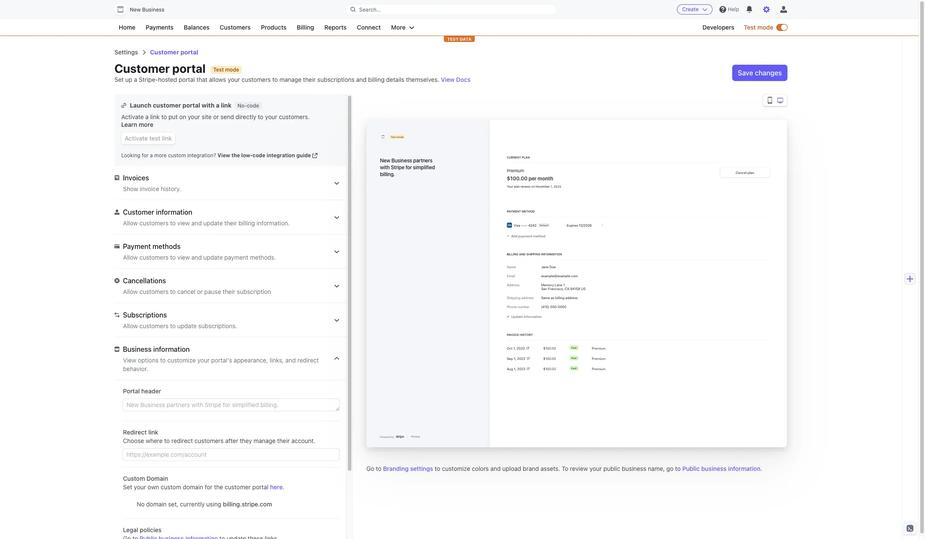 Task type: locate. For each thing, give the bounding box(es) containing it.
plan right 'cancel'
[[748, 171, 755, 175]]

customer inside custom domain set your own custom domain for the customer portal here .
[[225, 484, 251, 491]]

$100.00 right 'sep 1, 2023' 'link'
[[544, 357, 556, 361]]

business up the options
[[123, 346, 152, 353]]

view inside customer information allow customers to view and update their billing information.
[[177, 220, 190, 227]]

1 vertical spatial update
[[204, 254, 223, 261]]

customers left after
[[195, 437, 224, 445]]

1 vertical spatial more
[[154, 152, 167, 159]]

memory
[[542, 283, 554, 287]]

update left subscriptions. at the bottom of the page
[[177, 322, 197, 330]]

1 vertical spatial test
[[213, 66, 224, 73]]

customers inside subscriptions allow customers to update subscriptions.
[[140, 322, 169, 330]]

allow inside subscriptions allow customers to update subscriptions.
[[123, 322, 138, 330]]

2023 inside 'link'
[[518, 367, 526, 371]]

their inside cancellations allow customers to cancel or pause their subscription
[[223, 288, 235, 295]]

billing link
[[293, 22, 319, 33]]

1 horizontal spatial new
[[380, 157, 391, 163]]

for right stripe
[[406, 164, 412, 170]]

1 horizontal spatial on
[[532, 185, 535, 188]]

customers inside test mode set up a stripe-hosted portal that allows your customers to manage their subscriptions and billing details themselves. view docs
[[242, 76, 271, 83]]

allow inside customer information allow customers to view and update their billing information.
[[123, 220, 138, 227]]

2 vertical spatial .
[[283, 484, 285, 491]]

customize for information
[[167, 357, 196, 364]]

doe
[[550, 265, 556, 269]]

1 vertical spatial .
[[761, 465, 763, 472]]

your inside custom domain set your own custom domain for the customer portal here .
[[134, 484, 146, 491]]

2 vertical spatial update
[[177, 322, 197, 330]]

premium
[[507, 168, 524, 173], [592, 346, 606, 350], [592, 357, 606, 361], [592, 367, 606, 371]]

set inside custom domain set your own custom domain for the customer portal here .
[[123, 484, 132, 491]]

partners
[[414, 157, 433, 163]]

1 vertical spatial customer
[[123, 208, 154, 216]]

update up payment methods allow customers to view and update payment methods.
[[204, 220, 223, 227]]

1 view from the top
[[177, 220, 190, 227]]

test mode set up a stripe-hosted portal that allows your customers to manage their subscriptions and billing details themselves. view docs
[[114, 66, 471, 83]]

1 vertical spatial redirect
[[171, 437, 193, 445]]

1, right oct
[[514, 346, 516, 350]]

0 horizontal spatial view
[[123, 357, 136, 364]]

your
[[507, 185, 513, 188]]

0 vertical spatial on
[[179, 113, 186, 120]]

1, inside premium $100.00 per month your plan renews on november 1, 2023 .
[[551, 185, 553, 188]]

manage up customers.
[[280, 76, 302, 83]]

customer up put
[[153, 102, 181, 109]]

payment down ••••
[[519, 234, 533, 238]]

balances
[[184, 24, 210, 31]]

on right put
[[179, 113, 186, 120]]

0 horizontal spatial mode
[[225, 66, 239, 73]]

0 horizontal spatial billing
[[297, 24, 314, 31]]

0 vertical spatial paid
[[572, 346, 577, 349]]

view for methods
[[177, 254, 190, 261]]

0 vertical spatial business
[[142, 6, 165, 13]]

view down methods
[[177, 254, 190, 261]]

2023 right the november on the right top of page
[[554, 185, 561, 188]]

customers.
[[279, 113, 310, 120]]

Search… search field
[[346, 4, 556, 15]]

after
[[225, 437, 238, 445]]

the inside custom domain set your own custom domain for the customer portal here .
[[214, 484, 223, 491]]

redirect inside 'business information view options to customize your portal's appearance, links, and redirect behavior.'
[[298, 357, 319, 364]]

0 horizontal spatial test
[[213, 66, 224, 73]]

1 horizontal spatial customer
[[225, 484, 251, 491]]

new up "billing."
[[380, 157, 391, 163]]

3 allow from the top
[[123, 288, 138, 295]]

0 vertical spatial set
[[114, 76, 124, 83]]

0 vertical spatial new business
[[130, 6, 165, 13]]

update
[[204, 220, 223, 227], [204, 254, 223, 261], [177, 322, 197, 330]]

domain right no
[[146, 501, 167, 508]]

their left subscriptions
[[303, 76, 316, 83]]

1 vertical spatial customer
[[225, 484, 251, 491]]

looking
[[121, 152, 140, 159]]

update information button
[[507, 314, 542, 319]]

portal down that
[[183, 102, 200, 109]]

0 horizontal spatial payment
[[224, 254, 248, 261]]

your down custom
[[134, 484, 146, 491]]

code left integration
[[253, 152, 265, 159]]

$100.00 right aug 1, 2023 'link'
[[544, 367, 556, 371]]

test up stripe
[[391, 135, 396, 138]]

2 vertical spatial business
[[123, 346, 152, 353]]

payment left methods.
[[224, 254, 248, 261]]

or inside activate a link to put on your site or send directly to your customers. learn more
[[213, 113, 219, 120]]

0 vertical spatial customize
[[167, 357, 196, 364]]

custom domain set your own custom domain for the customer portal here .
[[123, 475, 285, 491]]

code inside view the low-code integration guide link
[[253, 152, 265, 159]]

0 vertical spatial test mode
[[744, 24, 774, 31]]

view
[[441, 76, 455, 83], [218, 152, 230, 159], [123, 357, 136, 364]]

0 vertical spatial domain
[[183, 484, 203, 491]]

redirect right the links,
[[298, 357, 319, 364]]

0 vertical spatial .
[[561, 185, 562, 188]]

redirect inside the redirect link choose where to redirect customers after they manage their account.
[[171, 437, 193, 445]]

allow down cancellations on the bottom of page
[[123, 288, 138, 295]]

customers up no-code
[[242, 76, 271, 83]]

portal inside test mode set up a stripe-hosted portal that allows your customers to manage their subscriptions and billing details themselves. view docs
[[179, 76, 195, 83]]

2 horizontal spatial mode
[[758, 24, 774, 31]]

manage inside the redirect link choose where to redirect customers after they manage their account.
[[254, 437, 276, 445]]

0 horizontal spatial payment
[[123, 243, 151, 250]]

information for business
[[153, 346, 190, 353]]

billing left details
[[368, 76, 385, 83]]

more down test
[[154, 152, 167, 159]]

methods.
[[250, 254, 276, 261]]

a inside activate a link to put on your site or send directly to your customers. learn more
[[145, 113, 149, 120]]

1 vertical spatial paid
[[572, 357, 577, 360]]

a inside test mode set up a stripe-hosted portal that allows your customers to manage their subscriptions and billing details themselves. view docs
[[134, 76, 137, 83]]

0 horizontal spatial plan
[[514, 185, 520, 188]]

new business up stripe
[[380, 157, 412, 163]]

settings
[[410, 465, 433, 472]]

to inside payment methods allow customers to view and update payment methods.
[[170, 254, 176, 261]]

allow down show
[[123, 220, 138, 227]]

plan right current at the right of the page
[[522, 155, 530, 159]]

1 horizontal spatial customize
[[442, 465, 471, 472]]

set for test mode set up a stripe-hosted portal that allows your customers to manage their subscriptions and billing details themselves. view docs
[[114, 76, 124, 83]]

test down notifications image
[[744, 24, 756, 31]]

customer down show
[[123, 208, 154, 216]]

link left put
[[150, 113, 160, 120]]

more inside activate a link to put on your site or send directly to your customers. learn more
[[139, 121, 153, 128]]

1 vertical spatial new
[[380, 157, 391, 163]]

billing inside customer information allow customers to view and update their billing information.
[[239, 220, 255, 227]]

94158
[[571, 287, 581, 291]]

here link
[[270, 483, 283, 492]]

learn
[[121, 121, 137, 128]]

1 vertical spatial custom
[[161, 484, 181, 491]]

mode
[[758, 24, 774, 31], [225, 66, 239, 73], [397, 135, 404, 138]]

0 vertical spatial view
[[441, 76, 455, 83]]

1 allow from the top
[[123, 220, 138, 227]]

0000
[[558, 305, 567, 309]]

1, right aug
[[514, 367, 517, 371]]

on inside premium $100.00 per month your plan renews on november 1, 2023 .
[[532, 185, 535, 188]]

behavior.
[[123, 365, 148, 373]]

customer information allow customers to view and update their billing information.
[[123, 208, 290, 227]]

2 view from the top
[[177, 254, 190, 261]]

view the low-code integration guide link
[[216, 152, 318, 159]]

review
[[570, 465, 588, 472]]

customer down payments link
[[150, 48, 179, 56]]

link inside button
[[162, 135, 172, 142]]

billing up name
[[507, 253, 519, 256]]

1 vertical spatial set
[[123, 484, 132, 491]]

currently
[[180, 501, 205, 508]]

1 horizontal spatial with
[[380, 164, 390, 170]]

1, inside 'link'
[[514, 367, 517, 371]]

payments link
[[142, 22, 178, 33]]

payments
[[146, 24, 174, 31]]

0 horizontal spatial manage
[[254, 437, 276, 445]]

2023 up 'sep 1, 2023' 'link'
[[517, 346, 525, 350]]

2023 down oct 1, 2023 link
[[517, 357, 526, 361]]

0 vertical spatial custom
[[168, 152, 186, 159]]

0 horizontal spatial domain
[[146, 501, 167, 508]]

information inside customer information allow customers to view and update their billing information.
[[156, 208, 193, 216]]

2 vertical spatial for
[[205, 484, 213, 491]]

1 vertical spatial or
[[197, 288, 203, 295]]

1, right the november on the right top of page
[[551, 185, 553, 188]]

view inside payment methods allow customers to view and update payment methods.
[[177, 254, 190, 261]]

update information
[[512, 315, 542, 319]]

activate inside button
[[125, 135, 148, 142]]

1 horizontal spatial manage
[[280, 76, 302, 83]]

or
[[213, 113, 219, 120], [197, 288, 203, 295]]

view right integration?
[[218, 152, 230, 159]]

on inside activate a link to put on your site or send directly to your customers. learn more
[[179, 113, 186, 120]]

customer for portal
[[150, 48, 179, 56]]

your inside 'business information view options to customize your portal's appearance, links, and redirect behavior.'
[[197, 357, 210, 364]]

customers down methods
[[140, 254, 169, 261]]

link inside activate a link to put on your site or send directly to your customers. learn more
[[150, 113, 160, 120]]

customize inside 'business information view options to customize your portal's appearance, links, and redirect behavior.'
[[167, 357, 196, 364]]

2023 down 'sep 1, 2023' 'link'
[[518, 367, 526, 371]]

paid
[[572, 346, 577, 349], [572, 357, 577, 360], [572, 367, 577, 370]]

1 vertical spatial for
[[406, 164, 412, 170]]

custom down the "domain"
[[161, 484, 181, 491]]

1 horizontal spatial .
[[561, 185, 562, 188]]

email
[[507, 274, 516, 278]]

domain
[[183, 484, 203, 491], [146, 501, 167, 508]]

business inside button
[[142, 6, 165, 13]]

colors
[[472, 465, 489, 472]]

business up payments
[[142, 6, 165, 13]]

1 horizontal spatial more
[[154, 152, 167, 159]]

visa •••• 4242 default
[[514, 223, 549, 227]]

payment up visa
[[507, 210, 521, 213]]

a right up
[[134, 76, 137, 83]]

activate
[[121, 113, 144, 120], [125, 135, 148, 142]]

0 horizontal spatial or
[[197, 288, 203, 295]]

set left up
[[114, 76, 124, 83]]

. inside custom domain set your own custom domain for the customer portal here .
[[283, 484, 285, 491]]

business up stripe
[[392, 157, 412, 163]]

link up where
[[148, 429, 158, 436]]

information inside 'business information view options to customize your portal's appearance, links, and redirect behavior.'
[[153, 346, 190, 353]]

1 horizontal spatial or
[[213, 113, 219, 120]]

your
[[228, 76, 240, 83], [188, 113, 200, 120], [265, 113, 277, 120], [197, 357, 210, 364], [590, 465, 602, 472], [134, 484, 146, 491]]

payment inside payment methods allow customers to view and update payment methods.
[[123, 243, 151, 250]]

4242
[[529, 223, 537, 227]]

$100.00 inside premium $100.00 per month your plan renews on november 1, 2023 .
[[507, 175, 528, 181]]

cancellations
[[123, 277, 166, 285]]

payment for method
[[507, 210, 521, 213]]

1 horizontal spatial address
[[566, 296, 578, 300]]

address up number
[[522, 296, 534, 300]]

0 vertical spatial customer
[[150, 48, 179, 56]]

customers down subscriptions
[[140, 322, 169, 330]]

portal left that
[[179, 76, 195, 83]]

customers down cancellations on the bottom of page
[[140, 288, 169, 295]]

$100.00 up the your
[[507, 175, 528, 181]]

1
[[564, 283, 565, 287]]

0 vertical spatial payment
[[507, 210, 521, 213]]

2023 inside premium $100.00 per month your plan renews on november 1, 2023 .
[[554, 185, 561, 188]]

header
[[141, 388, 161, 395]]

activate up learn
[[121, 113, 144, 120]]

new inside button
[[130, 6, 141, 13]]

home link
[[114, 22, 140, 33]]

set,
[[168, 501, 179, 508]]

0 horizontal spatial new
[[130, 6, 141, 13]]

notifications image
[[746, 6, 753, 13]]

test mode
[[744, 24, 774, 31], [391, 135, 404, 138]]

privacy
[[411, 435, 420, 438]]

0 vertical spatial manage
[[280, 76, 302, 83]]

0 horizontal spatial redirect
[[171, 437, 193, 445]]

data
[[460, 36, 472, 42]]

Portal header text field
[[123, 399, 340, 411]]

test mode down notifications image
[[744, 24, 774, 31]]

phone number (415) 000-0000
[[507, 305, 567, 309]]

appearance,
[[234, 357, 268, 364]]

current
[[507, 155, 521, 159]]

view up behavior.
[[123, 357, 136, 364]]

view for information
[[177, 220, 190, 227]]

2023 for sep 1, 2023
[[517, 357, 526, 361]]

custom left integration?
[[168, 152, 186, 159]]

their up payment methods allow customers to view and update payment methods.
[[224, 220, 237, 227]]

method up visa •••• 4242 default
[[522, 210, 535, 213]]

assets.
[[541, 465, 560, 472]]

1, for oct 1, 2023
[[514, 346, 516, 350]]

0 horizontal spatial address
[[522, 296, 534, 300]]

your right the allows
[[228, 76, 240, 83]]

view up methods
[[177, 220, 190, 227]]

2023 inside 'link'
[[517, 357, 526, 361]]

update inside payment methods allow customers to view and update payment methods.
[[204, 254, 223, 261]]

no
[[137, 501, 145, 508]]

0 vertical spatial customer
[[153, 102, 181, 109]]

plan inside premium $100.00 per month your plan renews on november 1, 2023 .
[[514, 185, 520, 188]]

new business
[[130, 6, 165, 13], [380, 157, 412, 163]]

portal down 'balances' link
[[181, 48, 198, 56]]

set for custom domain set your own custom domain for the customer portal here .
[[123, 484, 132, 491]]

aug 1, 2023 link
[[507, 366, 530, 372]]

plan
[[522, 155, 530, 159], [748, 171, 755, 175], [514, 185, 520, 188]]

or left pause
[[197, 288, 203, 295]]

information inside "button"
[[524, 315, 542, 319]]

2 horizontal spatial view
[[441, 76, 455, 83]]

0 vertical spatial billing
[[297, 24, 314, 31]]

payment left methods
[[123, 243, 151, 250]]

the up using
[[214, 484, 223, 491]]

2 allow from the top
[[123, 254, 138, 261]]

to inside 'business information view options to customize your portal's appearance, links, and redirect behavior.'
[[160, 357, 166, 364]]

new up home
[[130, 6, 141, 13]]

customize left colors
[[442, 465, 471, 472]]

0 horizontal spatial more
[[139, 121, 153, 128]]

billing
[[368, 76, 385, 83], [239, 220, 255, 227], [556, 296, 565, 300]]

0 horizontal spatial customize
[[167, 357, 196, 364]]

payment for methods
[[123, 243, 151, 250]]

1 horizontal spatial payment
[[507, 210, 521, 213]]

with up "billing."
[[380, 164, 390, 170]]

1 vertical spatial activate
[[125, 135, 148, 142]]

method down default
[[534, 234, 546, 238]]

1 vertical spatial payment
[[224, 254, 248, 261]]

business information view options to customize your portal's appearance, links, and redirect behavior.
[[123, 346, 319, 373]]

manage right "they"
[[254, 437, 276, 445]]

2 horizontal spatial for
[[406, 164, 412, 170]]

1 vertical spatial payment
[[123, 243, 151, 250]]

to inside the redirect link choose where to redirect customers after they manage their account.
[[164, 437, 170, 445]]

2 vertical spatial paid
[[572, 367, 577, 370]]

set inside test mode set up a stripe-hosted portal that allows your customers to manage their subscriptions and billing details themselves. view docs
[[114, 76, 124, 83]]

1 vertical spatial $100.00 paid premium
[[544, 357, 606, 361]]

0 vertical spatial test
[[744, 24, 756, 31]]

0 horizontal spatial billing
[[239, 220, 255, 227]]

1 vertical spatial billing
[[239, 220, 255, 227]]

public
[[604, 465, 621, 472]]

information.
[[257, 220, 290, 227]]

the left low-
[[232, 152, 240, 159]]

0 vertical spatial for
[[142, 152, 149, 159]]

for right looking at the top of page
[[142, 152, 149, 159]]

manage inside test mode set up a stripe-hosted portal that allows your customers to manage their subscriptions and billing details themselves. view docs
[[280, 76, 302, 83]]

customize right the options
[[167, 357, 196, 364]]

to inside customer information allow customers to view and update their billing information.
[[170, 220, 176, 227]]

portal header
[[123, 388, 161, 395]]

billing right as
[[556, 296, 565, 300]]

customers inside the redirect link choose where to redirect customers after they manage their account.
[[195, 437, 224, 445]]

november
[[536, 185, 550, 188]]

more up activate test link
[[139, 121, 153, 128]]

activate for activate test link
[[125, 135, 148, 142]]

1 vertical spatial plan
[[748, 171, 755, 175]]

portal left here
[[252, 484, 269, 491]]

1 vertical spatial test mode
[[391, 135, 404, 138]]

number
[[518, 305, 530, 309]]

new business up payments
[[130, 6, 165, 13]]

(415)
[[542, 305, 550, 309]]

allow inside cancellations allow customers to cancel or pause their subscription
[[123, 288, 138, 295]]

2023 for oct 1, 2023
[[517, 346, 525, 350]]

view
[[177, 220, 190, 227], [177, 254, 190, 261]]

developers link
[[699, 22, 739, 33]]

on right renews at the right top of the page
[[532, 185, 535, 188]]

for inside custom domain set your own custom domain for the customer portal here .
[[205, 484, 213, 491]]

0 vertical spatial update
[[204, 220, 223, 227]]

put
[[169, 113, 178, 120]]

view the low-code integration guide
[[218, 152, 311, 159]]

test
[[447, 36, 459, 42]]

1 horizontal spatial new business
[[380, 157, 412, 163]]

public business information link
[[683, 465, 761, 473]]

no-
[[238, 102, 247, 109]]

customer inside customer information allow customers to view and update their billing information.
[[123, 208, 154, 216]]

us
[[581, 287, 586, 291]]

and up payment methods allow customers to view and update payment methods.
[[192, 220, 202, 227]]

1 horizontal spatial for
[[205, 484, 213, 491]]

for up no domain set, currently using billing.stripe.com
[[205, 484, 213, 491]]

cancel plan link
[[721, 168, 770, 178]]

. inside premium $100.00 per month your plan renews on november 1, 2023 .
[[561, 185, 562, 188]]

1 vertical spatial billing
[[507, 253, 519, 256]]

3 $100.00 paid premium from the top
[[544, 367, 606, 371]]

2 horizontal spatial plan
[[748, 171, 755, 175]]

search…
[[359, 6, 381, 13]]

redirect
[[123, 429, 147, 436]]

information
[[156, 208, 193, 216], [542, 253, 562, 256], [524, 315, 542, 319], [153, 346, 190, 353], [729, 465, 761, 472]]

update up cancellations allow customers to cancel or pause their subscription
[[204, 254, 223, 261]]

to inside test mode set up a stripe-hosted portal that allows your customers to manage their subscriptions and billing details themselves. view docs
[[272, 76, 278, 83]]

method
[[522, 210, 535, 213], [534, 234, 546, 238]]

0 vertical spatial redirect
[[298, 357, 319, 364]]

plan right the your
[[514, 185, 520, 188]]

0 vertical spatial view
[[177, 220, 190, 227]]

more
[[391, 24, 406, 31]]

1 horizontal spatial test mode
[[744, 24, 774, 31]]

redirect
[[298, 357, 319, 364], [171, 437, 193, 445]]

allows
[[209, 76, 226, 83]]

1 vertical spatial customize
[[442, 465, 471, 472]]

$100.00 paid premium
[[544, 346, 606, 350], [544, 357, 606, 361], [544, 367, 606, 371]]

0 vertical spatial payment
[[519, 234, 533, 238]]

and up cancellations allow customers to cancel or pause their subscription
[[192, 254, 202, 261]]

customers up methods
[[140, 220, 169, 227]]

2 vertical spatial billing
[[556, 296, 565, 300]]

and inside payment methods allow customers to view and update payment methods.
[[192, 254, 202, 261]]

1 vertical spatial code
[[253, 152, 265, 159]]

4 allow from the top
[[123, 322, 138, 330]]

1, inside 'link'
[[514, 357, 517, 361]]

customers inside payment methods allow customers to view and update payment methods.
[[140, 254, 169, 261]]

integration?
[[187, 152, 216, 159]]

0 horizontal spatial .
[[283, 484, 285, 491]]

link right test
[[162, 135, 172, 142]]

1 horizontal spatial billing
[[507, 253, 519, 256]]

and right subscriptions
[[356, 76, 367, 83]]

allow up cancellations on the bottom of page
[[123, 254, 138, 261]]

manage
[[280, 76, 302, 83], [254, 437, 276, 445]]

1 horizontal spatial view
[[218, 152, 230, 159]]

your left portal's
[[197, 357, 210, 364]]

1, for sep 1, 2023
[[514, 357, 517, 361]]

their left account.
[[277, 437, 290, 445]]

0 horizontal spatial on
[[179, 113, 186, 120]]

1 business from the left
[[622, 465, 647, 472]]

update inside customer information allow customers to view and update their billing information.
[[204, 220, 223, 227]]

test mode up stripe
[[391, 135, 404, 138]]

or right site
[[213, 113, 219, 120]]

portal inside custom domain set your own custom domain for the customer portal here .
[[252, 484, 269, 491]]

domain up currently
[[183, 484, 203, 491]]

and right the links,
[[286, 357, 296, 364]]

activate inside activate a link to put on your site or send directly to your customers. learn more
[[121, 113, 144, 120]]

learn more link
[[121, 120, 153, 129]]



Task type: vqa. For each thing, say whether or not it's contained in the screenshot.
edit in button
no



Task type: describe. For each thing, give the bounding box(es) containing it.
information for update
[[524, 315, 542, 319]]

1 address from the left
[[522, 296, 534, 300]]

example@example.com
[[542, 274, 578, 278]]

your left public
[[590, 465, 602, 472]]

create
[[683, 6, 699, 12]]

upload
[[503, 465, 522, 472]]

2 horizontal spatial test
[[744, 24, 756, 31]]

month
[[538, 175, 554, 181]]

1 vertical spatial view
[[218, 152, 230, 159]]

activate for activate a link to put on your site or send directly to your customers. learn more
[[121, 113, 144, 120]]

2 $100.00 paid premium from the top
[[544, 357, 606, 361]]

save changes button
[[733, 65, 788, 81]]

customers
[[220, 24, 251, 31]]

products
[[261, 24, 287, 31]]

domain inside custom domain set your own custom domain for the customer portal here .
[[183, 484, 203, 491]]

for inside partners with stripe for simplified billing.
[[406, 164, 412, 170]]

show
[[123, 185, 138, 193]]

save
[[738, 69, 754, 77]]

portal's
[[211, 357, 232, 364]]

customers inside cancellations allow customers to cancel or pause their subscription
[[140, 288, 169, 295]]

0 horizontal spatial for
[[142, 152, 149, 159]]

to inside subscriptions allow customers to update subscriptions.
[[170, 322, 176, 330]]

looking for a more custom integration?
[[121, 152, 216, 159]]

update
[[512, 315, 523, 319]]

1 vertical spatial method
[[534, 234, 546, 238]]

customize for to
[[442, 465, 471, 472]]

their inside test mode set up a stripe-hosted portal that allows your customers to manage their subscriptions and billing details themselves. view docs
[[303, 76, 316, 83]]

customers inside customer information allow customers to view and update their billing information.
[[140, 220, 169, 227]]

by
[[391, 435, 394, 439]]

site
[[202, 113, 212, 120]]

0 vertical spatial code
[[247, 102, 259, 109]]

$100.00 right oct 1, 2023 link
[[544, 346, 556, 350]]

Search… text field
[[346, 4, 556, 15]]

billing for billing
[[297, 24, 314, 31]]

2 vertical spatial mode
[[397, 135, 404, 138]]

jane
[[542, 265, 549, 269]]

2 address from the left
[[566, 296, 578, 300]]

premium inside premium $100.00 per month your plan renews on november 1, 2023 .
[[507, 168, 524, 173]]

details
[[386, 76, 405, 83]]

directly
[[236, 113, 256, 120]]

your left site
[[188, 113, 200, 120]]

update for information
[[204, 220, 223, 227]]

oct 1, 2023
[[507, 346, 525, 350]]

create button
[[678, 4, 713, 15]]

plan for cancel plan
[[748, 171, 755, 175]]

link inside the redirect link choose where to redirect customers after they manage their account.
[[148, 429, 158, 436]]

subscriptions
[[123, 311, 167, 319]]

test data
[[447, 36, 472, 42]]

12/2026
[[579, 223, 592, 227]]

san
[[542, 287, 547, 291]]

plan for current plan
[[522, 155, 530, 159]]

view inside 'business information view options to customize your portal's appearance, links, and redirect behavior.'
[[123, 357, 136, 364]]

customer for information
[[123, 208, 154, 216]]

link up send
[[221, 102, 232, 109]]

custom inside custom domain set your own custom domain for the customer portal here .
[[161, 484, 181, 491]]

privacy link
[[411, 435, 420, 439]]

mode inside test mode set up a stripe-hosted portal that allows your customers to manage their subscriptions and billing details themselves. view docs
[[225, 66, 239, 73]]

1 horizontal spatial payment
[[519, 234, 533, 238]]

domain
[[147, 475, 168, 482]]

go
[[667, 465, 674, 472]]

reports
[[325, 24, 347, 31]]

policies
[[140, 527, 162, 534]]

2 paid from the top
[[572, 357, 577, 360]]

legal
[[123, 527, 138, 534]]

hosted
[[158, 76, 177, 83]]

payment method
[[507, 210, 535, 213]]

billing for billing and shipping information
[[507, 253, 519, 256]]

go
[[367, 465, 374, 472]]

a down activate test link button
[[150, 152, 153, 159]]

billing.stripe.com
[[223, 501, 272, 508]]

stripe image
[[396, 435, 404, 439]]

aug
[[507, 367, 513, 371]]

docs
[[456, 76, 471, 83]]

0 horizontal spatial test mode
[[391, 135, 404, 138]]

2 business from the left
[[702, 465, 727, 472]]

stripe
[[391, 164, 405, 170]]

oct 1, 2023 link
[[507, 346, 530, 351]]

1 paid from the top
[[572, 346, 577, 349]]

allow inside payment methods allow customers to view and update payment methods.
[[123, 254, 138, 261]]

and inside 'business information view options to customize your portal's appearance, links, and redirect behavior.'
[[286, 357, 296, 364]]

sep 1, 2023
[[507, 357, 526, 361]]

1 vertical spatial new business
[[380, 157, 412, 163]]

and right colors
[[491, 465, 501, 472]]

name
[[507, 265, 516, 269]]

cancel
[[177, 288, 196, 295]]

a up activate a link to put on your site or send directly to your customers. learn more
[[216, 102, 220, 109]]

expires 12/2026
[[567, 223, 592, 227]]

invoice
[[140, 185, 159, 193]]

name,
[[648, 465, 665, 472]]

3 paid from the top
[[572, 367, 577, 370]]

to inside cancellations allow customers to cancel or pause their subscription
[[170, 288, 176, 295]]

and inside customer information allow customers to view and update their billing information.
[[192, 220, 202, 227]]

your inside test mode set up a stripe-hosted portal that allows your customers to manage their subscriptions and billing details themselves. view docs
[[228, 76, 240, 83]]

add payment method link
[[507, 233, 546, 239]]

1, for aug 1, 2023
[[514, 367, 517, 371]]

with inside partners with stripe for simplified billing.
[[380, 164, 390, 170]]

branding
[[383, 465, 409, 472]]

cancellations allow customers to cancel or pause their subscription
[[123, 277, 271, 295]]

0 horizontal spatial customer
[[153, 102, 181, 109]]

subscription
[[237, 288, 271, 295]]

more button
[[387, 22, 419, 33]]

account.
[[292, 437, 316, 445]]

and inside test mode set up a stripe-hosted portal that allows your customers to manage their subscriptions and billing details themselves. view docs
[[356, 76, 367, 83]]

activate test link button
[[121, 132, 175, 144]]

1 vertical spatial business
[[392, 157, 412, 163]]

add
[[512, 234, 518, 238]]

0 vertical spatial with
[[202, 102, 215, 109]]

launch
[[130, 102, 151, 109]]

integration
[[267, 152, 295, 159]]

new business inside button
[[130, 6, 165, 13]]

billing inside test mode set up a stripe-hosted portal that allows your customers to manage their subscriptions and billing details themselves. view docs
[[368, 76, 385, 83]]

shipping
[[507, 296, 521, 300]]

powered by
[[380, 435, 394, 439]]

and left shipping at the right top of the page
[[519, 253, 526, 256]]

launch customer portal with a link
[[130, 102, 232, 109]]

themselves.
[[406, 76, 440, 83]]

update inside subscriptions allow customers to update subscriptions.
[[177, 322, 197, 330]]

cancel plan
[[736, 171, 755, 175]]

pause
[[204, 288, 221, 295]]

their inside customer information allow customers to view and update their billing information.
[[224, 220, 237, 227]]

0 vertical spatial method
[[522, 210, 535, 213]]

or inside cancellations allow customers to cancel or pause their subscription
[[197, 288, 203, 295]]

information for customer
[[156, 208, 193, 216]]

per
[[529, 175, 537, 181]]

business inside 'business information view options to customize your portal's appearance, links, and redirect behavior.'
[[123, 346, 152, 353]]

Redirect link text field
[[123, 449, 340, 461]]

test inside test mode set up a stripe-hosted portal that allows your customers to manage their subscriptions and billing details themselves. view docs
[[213, 66, 224, 73]]

go to branding settings to customize colors and upload brand assets. to review your public business name, go to public business information .
[[367, 465, 763, 472]]

your left customers.
[[265, 113, 277, 120]]

activate test link
[[125, 135, 172, 142]]

their inside the redirect link choose where to redirect customers after they manage their account.
[[277, 437, 290, 445]]

branding settings link
[[383, 465, 433, 473]]

customer portal
[[150, 48, 198, 56]]

2 horizontal spatial .
[[761, 465, 763, 472]]

balances link
[[180, 22, 214, 33]]

1 horizontal spatial the
[[232, 152, 240, 159]]

up
[[125, 76, 132, 83]]

francisco,
[[548, 287, 564, 291]]

2 horizontal spatial billing
[[556, 296, 565, 300]]

update for methods
[[204, 254, 223, 261]]

payment inside payment methods allow customers to view and update payment methods.
[[224, 254, 248, 261]]

default
[[540, 224, 549, 227]]

portal
[[123, 388, 140, 395]]

subscriptions allow customers to update subscriptions.
[[123, 311, 237, 330]]

powered
[[380, 435, 391, 439]]

partners with stripe for simplified billing.
[[380, 157, 435, 177]]

sep
[[507, 357, 513, 361]]

expires
[[567, 223, 578, 227]]

2 vertical spatial test
[[391, 135, 396, 138]]

subscriptions.
[[198, 322, 237, 330]]

email example@example.com
[[507, 274, 578, 278]]

no-code
[[238, 102, 259, 109]]

here
[[270, 484, 283, 491]]

view inside test mode set up a stripe-hosted portal that allows your customers to manage their subscriptions and billing details themselves. view docs
[[441, 76, 455, 83]]

billing.
[[380, 171, 395, 177]]

2023 for aug 1, 2023
[[518, 367, 526, 371]]

1 $100.00 paid premium from the top
[[544, 346, 606, 350]]

lane
[[555, 283, 563, 287]]

using
[[206, 501, 221, 508]]

0 vertical spatial mode
[[758, 24, 774, 31]]



